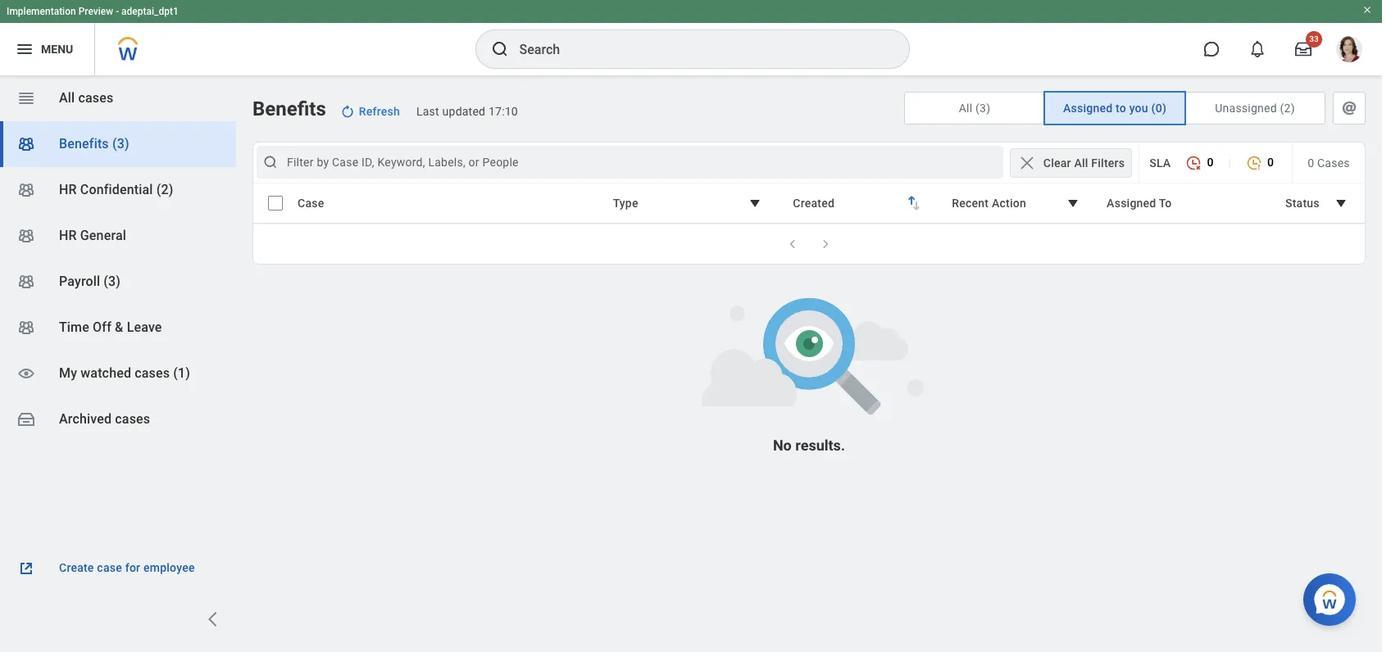 Task type: locate. For each thing, give the bounding box(es) containing it.
create
[[59, 562, 94, 575]]

assigned to you (0) tab panel
[[253, 142, 1366, 265]]

2 contact card matrix manager image from the top
[[16, 226, 36, 246]]

contact card matrix manager image up visible image
[[16, 318, 36, 338]]

0 right clock x icon
[[1208, 156, 1214, 169]]

confidential
[[80, 182, 153, 198]]

contact card matrix manager image down grid view image
[[16, 135, 36, 154]]

you
[[1130, 102, 1149, 115]]

tab list
[[905, 92, 1366, 125]]

(2) inside button
[[1281, 102, 1296, 115]]

(2)
[[1281, 102, 1296, 115], [156, 182, 174, 198]]

3 caret down image from the left
[[1332, 194, 1352, 213]]

cases
[[78, 90, 114, 106], [135, 366, 170, 381], [115, 412, 150, 427]]

(1)
[[173, 366, 190, 381]]

implementation
[[7, 6, 76, 17]]

caret down image down clear all filters "button" at the right top of page
[[1064, 194, 1084, 213]]

2 hr from the top
[[59, 228, 77, 244]]

caret down image for type
[[746, 194, 765, 213]]

cases for all cases
[[78, 90, 114, 106]]

notifications large image
[[1250, 41, 1266, 57]]

1 horizontal spatial (2)
[[1281, 102, 1296, 115]]

1 vertical spatial (3)
[[112, 136, 129, 152]]

caret down image inside status button
[[1332, 194, 1352, 213]]

1 vertical spatial search image
[[262, 154, 279, 171]]

2 0 from the left
[[1268, 156, 1275, 169]]

2 horizontal spatial 0
[[1308, 156, 1315, 169]]

refresh
[[359, 105, 400, 118]]

time
[[59, 320, 89, 335]]

assigned inside 'button'
[[1064, 102, 1113, 115]]

sort down image
[[907, 196, 927, 216]]

2 vertical spatial (3)
[[104, 274, 121, 290]]

|
[[1229, 156, 1232, 169]]

caret down image right status
[[1332, 194, 1352, 213]]

clock exclamation image
[[1247, 155, 1263, 172]]

(2) right the confidential
[[156, 182, 174, 198]]

benefits for benefits (3)
[[59, 136, 109, 152]]

contact card matrix manager image inside payroll (3) link
[[16, 272, 36, 292]]

2 caret down image from the left
[[1064, 194, 1084, 213]]

search image for search workday search field
[[490, 39, 510, 59]]

0 horizontal spatial 0
[[1208, 156, 1214, 169]]

33
[[1310, 34, 1319, 43]]

0 button right '|'
[[1239, 147, 1283, 179]]

(3) for benefits (3)
[[112, 136, 129, 152]]

refresh button
[[333, 98, 410, 125]]

benefits inside list
[[59, 136, 109, 152]]

last updated 17:10
[[417, 105, 518, 118]]

search image
[[490, 39, 510, 59], [262, 154, 279, 171]]

0 vertical spatial (2)
[[1281, 102, 1296, 115]]

1 hr from the top
[[59, 182, 77, 198]]

1 vertical spatial contact card matrix manager image
[[16, 272, 36, 292]]

contact card matrix manager image inside hr confidential (2) link
[[16, 180, 36, 200]]

close environment banner image
[[1363, 5, 1373, 15]]

1 0 from the left
[[1208, 156, 1214, 169]]

&
[[115, 320, 123, 335]]

1 caret down image from the left
[[746, 194, 765, 213]]

filter by case id, keyword, labels, or people. type label: to find cases with specific labels applied element
[[257, 146, 1004, 179]]

caret down image
[[746, 194, 765, 213], [1064, 194, 1084, 213], [1332, 194, 1352, 213]]

all cases
[[59, 90, 114, 106]]

all
[[59, 90, 75, 106], [959, 102, 973, 115], [1075, 156, 1089, 169]]

0 horizontal spatial caret down image
[[746, 194, 765, 213]]

2 contact card matrix manager image from the top
[[16, 272, 36, 292]]

benefits left reset image
[[253, 98, 326, 121]]

all (3) button
[[905, 93, 1045, 124]]

1 vertical spatial cases
[[135, 366, 170, 381]]

caret down image left created
[[746, 194, 765, 213]]

hr general
[[59, 228, 126, 244]]

recent action button
[[942, 188, 1094, 219]]

1 horizontal spatial caret down image
[[1064, 194, 1084, 213]]

1 contact card matrix manager image from the top
[[16, 180, 36, 200]]

2 horizontal spatial all
[[1075, 156, 1089, 169]]

all for all (3)
[[959, 102, 973, 115]]

hr left the confidential
[[59, 182, 77, 198]]

0 vertical spatial assigned
[[1064, 102, 1113, 115]]

1 vertical spatial hr
[[59, 228, 77, 244]]

ext link image
[[16, 559, 36, 579]]

1 contact card matrix manager image from the top
[[16, 135, 36, 154]]

contact card matrix manager image
[[16, 135, 36, 154], [16, 272, 36, 292], [16, 318, 36, 338]]

clear all filters
[[1044, 156, 1125, 169]]

contact card matrix manager image for payroll
[[16, 272, 36, 292]]

0 vertical spatial hr
[[59, 182, 77, 198]]

create case for employee
[[59, 562, 195, 575]]

hr for hr confidential (2)
[[59, 182, 77, 198]]

(2) inside list
[[156, 182, 174, 198]]

cases for archived cases
[[115, 412, 150, 427]]

menu button
[[0, 23, 95, 75]]

all for all cases
[[59, 90, 75, 106]]

-
[[116, 6, 119, 17]]

off
[[93, 320, 112, 335]]

1 0 button from the left
[[1178, 147, 1222, 179]]

2 vertical spatial contact card matrix manager image
[[16, 318, 36, 338]]

create case for employee link
[[16, 559, 220, 579]]

search image for filter by case id, keyword, labels, or people text box
[[262, 154, 279, 171]]

0 horizontal spatial all
[[59, 90, 75, 106]]

0 button left '|'
[[1178, 147, 1222, 179]]

(3) inside button
[[976, 102, 991, 115]]

1 horizontal spatial search image
[[490, 39, 510, 59]]

contact card matrix manager image left payroll
[[16, 272, 36, 292]]

contact card matrix manager image inside hr general link
[[16, 226, 36, 246]]

my watched cases (1) link
[[0, 351, 236, 397]]

2 vertical spatial cases
[[115, 412, 150, 427]]

chevron left small image
[[785, 236, 801, 253]]

0 horizontal spatial search image
[[262, 154, 279, 171]]

payroll (3)
[[59, 274, 121, 290]]

unassigned (2) button
[[1186, 93, 1325, 124]]

(2) right unassigned in the right top of the page
[[1281, 102, 1296, 115]]

adeptai_dpt1
[[121, 6, 179, 17]]

to
[[1116, 102, 1127, 115]]

list
[[0, 75, 236, 443]]

0
[[1208, 156, 1214, 169], [1268, 156, 1275, 169], [1308, 156, 1315, 169]]

recent action
[[952, 197, 1027, 210]]

0 vertical spatial benefits
[[253, 98, 326, 121]]

1 horizontal spatial benefits
[[253, 98, 326, 121]]

cases
[[1318, 156, 1351, 169]]

(0)
[[1152, 102, 1167, 115]]

1 horizontal spatial 0
[[1268, 156, 1275, 169]]

3 0 from the left
[[1308, 156, 1315, 169]]

cases left (1)
[[135, 366, 170, 381]]

assigned inside tab panel
[[1107, 197, 1157, 210]]

case
[[298, 197, 324, 210]]

inbox image
[[16, 410, 36, 430]]

benefits
[[253, 98, 326, 121], [59, 136, 109, 152]]

caret down image inside type 'button'
[[746, 194, 765, 213]]

results.
[[796, 437, 846, 454]]

0 horizontal spatial 0 button
[[1178, 147, 1222, 179]]

0 button
[[1178, 147, 1222, 179], [1239, 147, 1283, 179]]

type button
[[603, 188, 776, 219]]

hr confidential (2) link
[[0, 167, 236, 213]]

0 horizontal spatial (2)
[[156, 182, 174, 198]]

caret down image inside the recent action button
[[1064, 194, 1084, 213]]

payroll (3) link
[[0, 259, 236, 305]]

benefits down all cases
[[59, 136, 109, 152]]

(3)
[[976, 102, 991, 115], [112, 136, 129, 152], [104, 274, 121, 290]]

x image
[[1018, 153, 1037, 173]]

hr
[[59, 182, 77, 198], [59, 228, 77, 244]]

all inside "button"
[[1075, 156, 1089, 169]]

benefits for benefits
[[253, 98, 326, 121]]

2 horizontal spatial caret down image
[[1332, 194, 1352, 213]]

tab list containing all (3)
[[905, 92, 1366, 125]]

hr left general
[[59, 228, 77, 244]]

0 for clock exclamation icon
[[1268, 156, 1275, 169]]

0 vertical spatial contact card matrix manager image
[[16, 180, 36, 200]]

to
[[1160, 197, 1172, 210]]

1 vertical spatial benefits
[[59, 136, 109, 152]]

cases down my watched cases (1)
[[115, 412, 150, 427]]

list containing all cases
[[0, 75, 236, 443]]

cases up benefits (3)
[[78, 90, 114, 106]]

1 vertical spatial (2)
[[156, 182, 174, 198]]

0 left cases
[[1308, 156, 1315, 169]]

search image inside filter by case id, keyword, labels, or people. type label: to find cases with specific labels applied element
[[262, 154, 279, 171]]

hr for hr general
[[59, 228, 77, 244]]

archived cases link
[[0, 397, 236, 443]]

0 horizontal spatial benefits
[[59, 136, 109, 152]]

0 vertical spatial cases
[[78, 90, 114, 106]]

1 horizontal spatial 0 button
[[1239, 147, 1283, 179]]

1 vertical spatial assigned
[[1107, 197, 1157, 210]]

case
[[97, 562, 122, 575]]

assigned
[[1064, 102, 1113, 115], [1107, 197, 1157, 210]]

grid view image
[[16, 89, 36, 108]]

0 vertical spatial (3)
[[976, 102, 991, 115]]

0 vertical spatial search image
[[490, 39, 510, 59]]

unassigned (2)
[[1216, 102, 1296, 115]]

0 vertical spatial contact card matrix manager image
[[16, 135, 36, 154]]

contact card matrix manager image
[[16, 180, 36, 200], [16, 226, 36, 246]]

contact card matrix manager image for hr confidential (2)
[[16, 180, 36, 200]]

general
[[80, 228, 126, 244]]

1 horizontal spatial all
[[959, 102, 973, 115]]

filters
[[1092, 156, 1125, 169]]

3 contact card matrix manager image from the top
[[16, 318, 36, 338]]

contact card matrix manager image inside benefits (3) link
[[16, 135, 36, 154]]

0 cases
[[1308, 156, 1351, 169]]

0 right clock exclamation icon
[[1268, 156, 1275, 169]]

all inside list
[[59, 90, 75, 106]]

all inside button
[[959, 102, 973, 115]]

1 vertical spatial contact card matrix manager image
[[16, 226, 36, 246]]

inbox large image
[[1296, 41, 1312, 57]]

status
[[1286, 197, 1320, 210]]

contact card matrix manager image inside time off & leave link
[[16, 318, 36, 338]]



Task type: describe. For each thing, give the bounding box(es) containing it.
archived cases
[[59, 412, 150, 427]]

contact card matrix manager image for benefits
[[16, 135, 36, 154]]

profile logan mcneil image
[[1337, 36, 1363, 66]]

benefits (3) link
[[0, 121, 236, 167]]

17:10
[[489, 105, 518, 118]]

at tag mention image
[[1340, 98, 1360, 118]]

all cases link
[[0, 75, 236, 121]]

2 0 button from the left
[[1239, 147, 1283, 179]]

my watched cases (1)
[[59, 366, 190, 381]]

sort up image
[[902, 191, 922, 211]]

caret down image for recent action
[[1064, 194, 1084, 213]]

my
[[59, 366, 77, 381]]

assigned for assigned to
[[1107, 197, 1157, 210]]

caret down image for status
[[1332, 194, 1352, 213]]

contact card matrix manager image for time
[[16, 318, 36, 338]]

archived
[[59, 412, 112, 427]]

(3) for payroll (3)
[[104, 274, 121, 290]]

no
[[773, 437, 792, 454]]

payroll
[[59, 274, 100, 290]]

visible image
[[16, 364, 36, 384]]

chevron right small image
[[818, 236, 834, 253]]

type
[[613, 197, 639, 210]]

created button
[[783, 188, 935, 219]]

assigned to you (0) button
[[1046, 93, 1185, 124]]

(3) for all (3)
[[976, 102, 991, 115]]

clear all filters button
[[1010, 148, 1133, 178]]

benefits (3)
[[59, 136, 129, 152]]

hr general link
[[0, 213, 236, 259]]

for
[[125, 562, 140, 575]]

menu banner
[[0, 0, 1383, 75]]

employee
[[144, 562, 195, 575]]

reset image
[[339, 103, 356, 120]]

created
[[793, 197, 835, 210]]

unassigned
[[1216, 102, 1278, 115]]

preview
[[78, 6, 113, 17]]

watched
[[81, 366, 131, 381]]

all (3)
[[959, 102, 991, 115]]

sla
[[1150, 156, 1172, 169]]

chevron right image
[[203, 610, 223, 630]]

clock x image
[[1186, 155, 1203, 172]]

clear
[[1044, 156, 1072, 169]]

time off & leave link
[[0, 305, 236, 351]]

status button
[[1275, 188, 1362, 219]]

leave
[[127, 320, 162, 335]]

assigned to you (0)
[[1064, 102, 1167, 115]]

justify image
[[15, 39, 34, 59]]

cases inside "link"
[[135, 366, 170, 381]]

contact card matrix manager image for hr general
[[16, 226, 36, 246]]

recent
[[952, 197, 989, 210]]

33 button
[[1286, 31, 1323, 67]]

hr confidential (2)
[[59, 182, 174, 198]]

no results.
[[773, 437, 846, 454]]

updated
[[443, 105, 486, 118]]

Filter by Case ID, Keyword, Labels, or People text field
[[287, 154, 978, 171]]

implementation preview -   adeptai_dpt1
[[7, 6, 179, 17]]

Search Workday  search field
[[520, 31, 876, 67]]

menu
[[41, 42, 73, 55]]

0 for clock x icon
[[1208, 156, 1214, 169]]

assigned for assigned to you (0)
[[1064, 102, 1113, 115]]

assigned to
[[1107, 197, 1172, 210]]

time off & leave
[[59, 320, 162, 335]]

action
[[992, 197, 1027, 210]]

last
[[417, 105, 440, 118]]



Task type: vqa. For each thing, say whether or not it's contained in the screenshot.
'Note' at the top of the page
no



